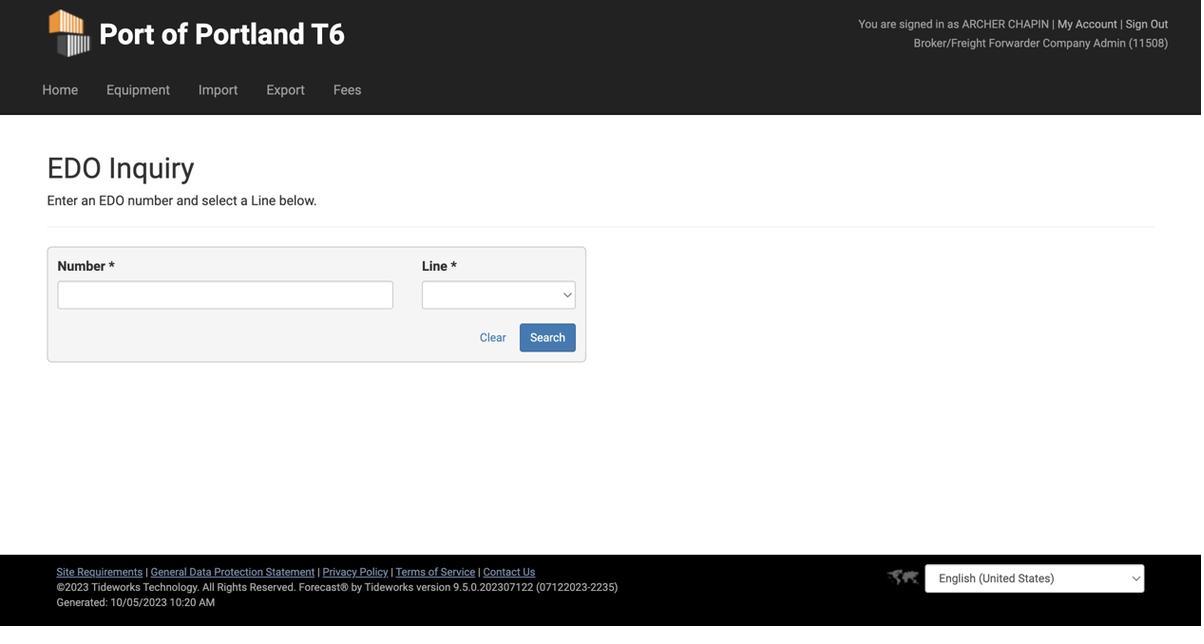 Task type: locate. For each thing, give the bounding box(es) containing it.
*
[[109, 258, 115, 274], [451, 258, 457, 274]]

generated:
[[57, 597, 108, 609]]

1 horizontal spatial *
[[451, 258, 457, 274]]

line *
[[422, 258, 457, 274]]

general data protection statement link
[[151, 566, 315, 579]]

| up 9.5.0.202307122
[[478, 566, 481, 579]]

1 vertical spatial line
[[422, 258, 448, 274]]

0 vertical spatial line
[[251, 193, 276, 209]]

are
[[881, 18, 897, 31]]

number *
[[58, 258, 115, 274]]

edo inquiry enter an edo number and select a line below.
[[47, 152, 317, 209]]

1 vertical spatial of
[[429, 566, 438, 579]]

protection
[[214, 566, 263, 579]]

search button
[[520, 324, 576, 352]]

of
[[162, 18, 188, 51], [429, 566, 438, 579]]

policy
[[360, 566, 388, 579]]

| left general
[[146, 566, 148, 579]]

us
[[523, 566, 536, 579]]

rights
[[217, 581, 247, 594]]

requirements
[[77, 566, 143, 579]]

1 horizontal spatial of
[[429, 566, 438, 579]]

line
[[251, 193, 276, 209], [422, 258, 448, 274]]

service
[[441, 566, 476, 579]]

by
[[351, 581, 362, 594]]

and
[[176, 193, 199, 209]]

signed
[[900, 18, 933, 31]]

0 horizontal spatial line
[[251, 193, 276, 209]]

forecast®
[[299, 581, 349, 594]]

2235)
[[591, 581, 618, 594]]

of right port
[[162, 18, 188, 51]]

| left my
[[1053, 18, 1055, 31]]

number
[[128, 193, 173, 209]]

portland
[[195, 18, 305, 51]]

edo
[[47, 152, 102, 185], [99, 193, 124, 209]]

enter
[[47, 193, 78, 209]]

* for line *
[[451, 258, 457, 274]]

privacy
[[323, 566, 357, 579]]

1 * from the left
[[109, 258, 115, 274]]

fees button
[[319, 67, 376, 114]]

you are signed in as archer chapin | my account | sign out broker/freight forwarder company admin (11508)
[[859, 18, 1169, 50]]

number
[[58, 258, 105, 274]]

sign out link
[[1126, 18, 1169, 31]]

contact
[[483, 566, 521, 579]]

0 vertical spatial of
[[162, 18, 188, 51]]

edo up the enter
[[47, 152, 102, 185]]

clear
[[480, 331, 506, 345]]

account
[[1076, 18, 1118, 31]]

2 * from the left
[[451, 258, 457, 274]]

edo right an
[[99, 193, 124, 209]]

equipment button
[[92, 67, 184, 114]]

my account link
[[1058, 18, 1118, 31]]

| up forecast® on the bottom left of the page
[[318, 566, 320, 579]]

of up version
[[429, 566, 438, 579]]

import button
[[184, 67, 252, 114]]

import
[[199, 82, 238, 98]]

line inside edo inquiry enter an edo number and select a line below.
[[251, 193, 276, 209]]

port
[[99, 18, 154, 51]]

inquiry
[[109, 152, 194, 185]]

0 horizontal spatial *
[[109, 258, 115, 274]]

home
[[42, 82, 78, 98]]

forwarder
[[989, 37, 1040, 50]]

general
[[151, 566, 187, 579]]

(07122023-
[[536, 581, 591, 594]]

|
[[1053, 18, 1055, 31], [1121, 18, 1124, 31], [146, 566, 148, 579], [318, 566, 320, 579], [391, 566, 394, 579], [478, 566, 481, 579]]

fees
[[334, 82, 362, 98]]

port of portland t6 link
[[47, 0, 345, 67]]

sign
[[1126, 18, 1148, 31]]

home button
[[28, 67, 92, 114]]

9.5.0.202307122
[[454, 581, 534, 594]]

reserved.
[[250, 581, 296, 594]]



Task type: vqa. For each thing, say whether or not it's contained in the screenshot.
numbers in the top of the page
no



Task type: describe. For each thing, give the bounding box(es) containing it.
clear button
[[470, 324, 517, 352]]

data
[[190, 566, 212, 579]]

technology.
[[143, 581, 200, 594]]

archer
[[963, 18, 1006, 31]]

of inside 'site requirements | general data protection statement | privacy policy | terms of service | contact us ©2023 tideworks technology. all rights reserved. forecast® by tideworks version 9.5.0.202307122 (07122023-2235) generated: 10/05/2023 10:20 am'
[[429, 566, 438, 579]]

1 horizontal spatial line
[[422, 258, 448, 274]]

©2023 tideworks
[[57, 581, 141, 594]]

site requirements | general data protection statement | privacy policy | terms of service | contact us ©2023 tideworks technology. all rights reserved. forecast® by tideworks version 9.5.0.202307122 (07122023-2235) generated: 10/05/2023 10:20 am
[[57, 566, 618, 609]]

chapin
[[1009, 18, 1050, 31]]

terms of service link
[[396, 566, 476, 579]]

terms
[[396, 566, 426, 579]]

privacy policy link
[[323, 566, 388, 579]]

below.
[[279, 193, 317, 209]]

10:20
[[170, 597, 196, 609]]

0 vertical spatial edo
[[47, 152, 102, 185]]

site
[[57, 566, 75, 579]]

(11508)
[[1129, 37, 1169, 50]]

equipment
[[107, 82, 170, 98]]

select
[[202, 193, 237, 209]]

site requirements link
[[57, 566, 143, 579]]

| left 'sign'
[[1121, 18, 1124, 31]]

Number * text field
[[58, 281, 394, 309]]

an
[[81, 193, 96, 209]]

all
[[202, 581, 215, 594]]

export
[[267, 82, 305, 98]]

version
[[417, 581, 451, 594]]

statement
[[266, 566, 315, 579]]

| up the tideworks
[[391, 566, 394, 579]]

my
[[1058, 18, 1073, 31]]

in
[[936, 18, 945, 31]]

a
[[241, 193, 248, 209]]

admin
[[1094, 37, 1127, 50]]

you
[[859, 18, 878, 31]]

t6
[[311, 18, 345, 51]]

10/05/2023
[[110, 597, 167, 609]]

0 horizontal spatial of
[[162, 18, 188, 51]]

am
[[199, 597, 215, 609]]

search
[[531, 331, 566, 345]]

port of portland t6
[[99, 18, 345, 51]]

* for number *
[[109, 258, 115, 274]]

tideworks
[[365, 581, 414, 594]]

out
[[1151, 18, 1169, 31]]

1 vertical spatial edo
[[99, 193, 124, 209]]

contact us link
[[483, 566, 536, 579]]

company
[[1043, 37, 1091, 50]]

export button
[[252, 67, 319, 114]]

broker/freight
[[914, 37, 987, 50]]

as
[[948, 18, 960, 31]]



